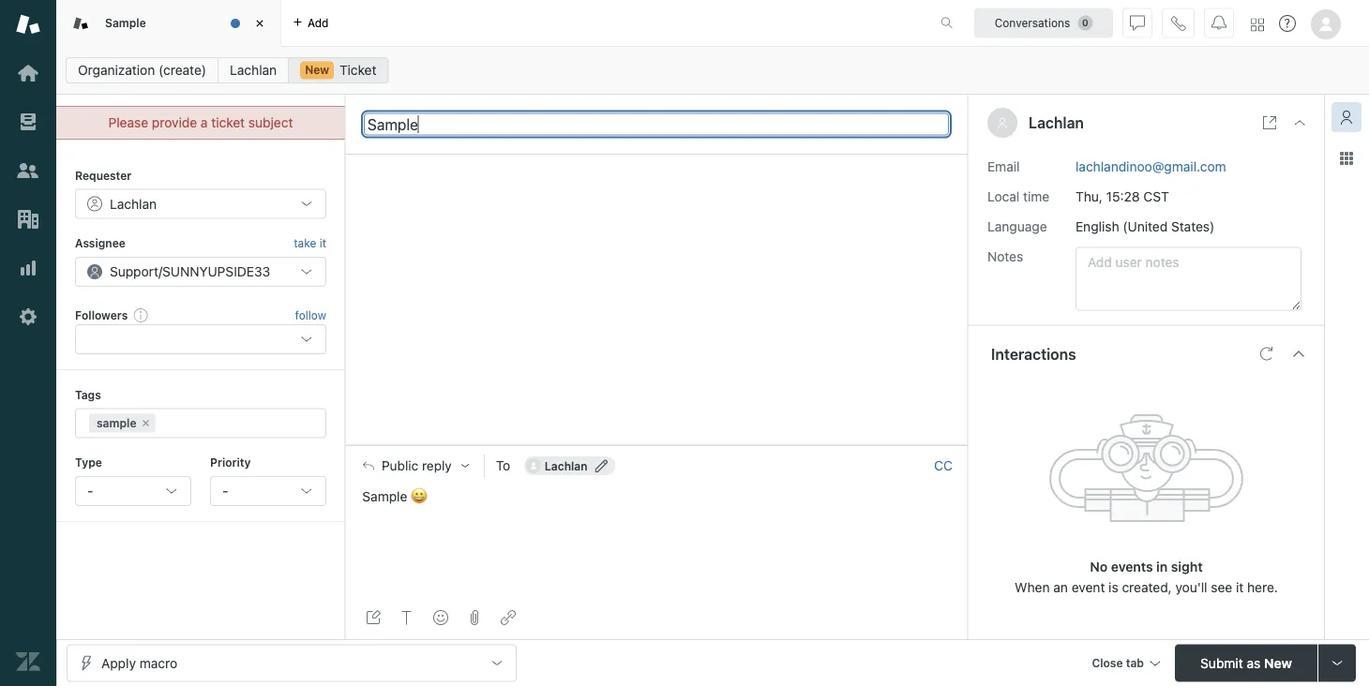 Task type: describe. For each thing, give the bounding box(es) containing it.
is
[[1109, 580, 1118, 595]]

requester
[[75, 169, 132, 182]]

followers element
[[75, 325, 326, 355]]

format text image
[[399, 610, 414, 625]]

english
[[1076, 219, 1119, 234]]

to
[[496, 458, 510, 474]]

no events in sight when an event is created, you'll see it here.
[[1015, 559, 1278, 595]]

get help image
[[1279, 15, 1296, 32]]

zendesk support image
[[16, 12, 40, 37]]

secondary element
[[56, 52, 1369, 89]]

lachlan right lachlandinoo@gmail.com image
[[545, 460, 588, 473]]

an
[[1053, 580, 1068, 595]]

sight
[[1171, 559, 1203, 574]]

reporting image
[[16, 256, 40, 280]]

zendesk image
[[16, 650, 40, 674]]

english (united states)
[[1076, 219, 1215, 234]]

conversations
[[995, 16, 1070, 30]]

Public reply composer text field
[[354, 486, 959, 525]]

a
[[201, 115, 208, 130]]

local
[[987, 189, 1020, 204]]

organization (create)
[[78, 62, 206, 78]]

organization (create) button
[[66, 57, 219, 83]]

draft mode image
[[366, 610, 381, 625]]

you'll
[[1175, 580, 1207, 595]]

sample for sample
[[105, 16, 146, 29]]

close
[[1092, 657, 1123, 670]]

Add user notes text field
[[1076, 247, 1302, 311]]

sample tab
[[56, 0, 281, 47]]

take
[[294, 237, 316, 250]]

take it
[[294, 237, 326, 250]]

/
[[158, 264, 162, 279]]

here.
[[1247, 580, 1278, 595]]

(united
[[1123, 219, 1168, 234]]

thu,
[[1076, 189, 1103, 204]]

notes
[[987, 249, 1023, 264]]

it inside no events in sight when an event is created, you'll see it here.
[[1236, 580, 1244, 595]]

public reply button
[[346, 447, 484, 486]]

(create)
[[159, 62, 206, 78]]

add button
[[281, 0, 340, 46]]

customers image
[[16, 158, 40, 183]]

assignee
[[75, 237, 125, 250]]

apps image
[[1339, 151, 1354, 166]]

info on adding followers image
[[133, 308, 148, 323]]

- for priority
[[222, 483, 228, 499]]

lachlan inside secondary 'element'
[[230, 62, 277, 78]]

admin image
[[16, 305, 40, 329]]

ticket
[[211, 115, 245, 130]]

close tab button
[[1083, 645, 1168, 685]]

sunnyupside33
[[162, 264, 270, 279]]

insert emojis image
[[433, 610, 448, 625]]

lachlandinoo@gmail.com image
[[526, 459, 541, 474]]

submit
[[1200, 655, 1243, 671]]

lachlan up time
[[1029, 114, 1084, 132]]

in
[[1156, 559, 1168, 574]]

lachlandinoo@gmail.com
[[1076, 159, 1226, 174]]

ticket
[[339, 62, 376, 78]]

add attachment image
[[467, 610, 482, 625]]

created,
[[1122, 580, 1172, 595]]

thu, 15:28 cst
[[1076, 189, 1169, 204]]

provide
[[152, 115, 197, 130]]

close tab
[[1092, 657, 1144, 670]]

cc button
[[934, 458, 953, 475]]

minimize composer image
[[649, 438, 664, 453]]

😀️
[[411, 489, 424, 505]]

sample 😀️
[[362, 489, 424, 505]]

zendesk products image
[[1251, 18, 1264, 31]]

follow button
[[295, 307, 326, 324]]

15:28
[[1106, 189, 1140, 204]]

email
[[987, 159, 1020, 174]]



Task type: locate. For each thing, give the bounding box(es) containing it.
0 horizontal spatial it
[[319, 237, 326, 250]]

close image inside sample tab
[[250, 14, 269, 33]]

0 vertical spatial sample
[[105, 16, 146, 29]]

lachlan
[[230, 62, 277, 78], [1029, 114, 1084, 132], [110, 196, 157, 211], [545, 460, 588, 473]]

it inside button
[[319, 237, 326, 250]]

tabs tab list
[[56, 0, 921, 47]]

events
[[1111, 559, 1153, 574]]

- button down priority
[[210, 476, 326, 506]]

button displays agent's chat status as invisible. image
[[1130, 15, 1145, 30]]

- for type
[[87, 483, 93, 499]]

0 vertical spatial new
[[305, 63, 329, 76]]

close image up lachlan link
[[250, 14, 269, 33]]

conversations button
[[974, 8, 1113, 38]]

please
[[108, 115, 148, 130]]

follow
[[295, 309, 326, 322]]

0 vertical spatial it
[[319, 237, 326, 250]]

sample
[[97, 417, 136, 430]]

displays possible ticket submission types image
[[1330, 656, 1345, 671]]

apply macro
[[101, 655, 177, 671]]

1 horizontal spatial close image
[[1292, 115, 1307, 130]]

Subject field
[[364, 113, 949, 136]]

1 horizontal spatial - button
[[210, 476, 326, 506]]

1 - from the left
[[87, 483, 93, 499]]

new right as
[[1264, 655, 1292, 671]]

view more details image
[[1262, 115, 1277, 130]]

public reply
[[382, 458, 452, 474]]

sample for sample 😀️
[[362, 489, 407, 505]]

0 horizontal spatial -
[[87, 483, 93, 499]]

get started image
[[16, 61, 40, 85]]

0 vertical spatial close image
[[250, 14, 269, 33]]

as
[[1247, 655, 1261, 671]]

customer context image
[[1339, 110, 1354, 125]]

local time
[[987, 189, 1049, 204]]

take it button
[[294, 234, 326, 253]]

-
[[87, 483, 93, 499], [222, 483, 228, 499]]

when
[[1015, 580, 1050, 595]]

add link (cmd k) image
[[501, 610, 516, 625]]

sample left 😀️ at the left bottom of page
[[362, 489, 407, 505]]

organizations image
[[16, 207, 40, 232]]

0 horizontal spatial close image
[[250, 14, 269, 33]]

close image
[[250, 14, 269, 33], [1292, 115, 1307, 130]]

reply
[[422, 458, 452, 474]]

assignee element
[[75, 257, 326, 287]]

support / sunnyupside33
[[110, 264, 270, 279]]

main element
[[0, 0, 56, 686]]

sample up organization
[[105, 16, 146, 29]]

0 horizontal spatial - button
[[75, 476, 191, 506]]

2 - from the left
[[222, 483, 228, 499]]

requester element
[[75, 189, 326, 219]]

edit user image
[[595, 460, 608, 473]]

followers
[[75, 308, 128, 321]]

- button down type
[[75, 476, 191, 506]]

lachlan inside "requester" element
[[110, 196, 157, 211]]

- button
[[75, 476, 191, 506], [210, 476, 326, 506]]

public
[[382, 458, 418, 474]]

cc
[[934, 458, 953, 474]]

sample inside tab
[[105, 16, 146, 29]]

sample
[[105, 16, 146, 29], [362, 489, 407, 505]]

0 horizontal spatial sample
[[105, 16, 146, 29]]

organization
[[78, 62, 155, 78]]

1 horizontal spatial sample
[[362, 489, 407, 505]]

it right take
[[319, 237, 326, 250]]

1 vertical spatial new
[[1264, 655, 1292, 671]]

time
[[1023, 189, 1049, 204]]

1 vertical spatial it
[[1236, 580, 1244, 595]]

tab
[[1126, 657, 1144, 670]]

1 vertical spatial sample
[[362, 489, 407, 505]]

add
[[308, 16, 329, 30]]

type
[[75, 456, 102, 469]]

0 horizontal spatial new
[[305, 63, 329, 76]]

1 - button from the left
[[75, 476, 191, 506]]

no
[[1090, 559, 1108, 574]]

please provide a ticket subject
[[108, 115, 293, 130]]

event
[[1072, 580, 1105, 595]]

remove image
[[140, 418, 151, 429]]

2 - button from the left
[[210, 476, 326, 506]]

see
[[1211, 580, 1232, 595]]

views image
[[16, 110, 40, 134]]

subject
[[248, 115, 293, 130]]

states)
[[1171, 219, 1215, 234]]

- button for type
[[75, 476, 191, 506]]

interactions
[[991, 345, 1076, 363]]

- down priority
[[222, 483, 228, 499]]

apply
[[101, 655, 136, 671]]

support
[[110, 264, 158, 279]]

cst
[[1144, 189, 1169, 204]]

lachlan link
[[218, 57, 289, 83]]

user image
[[997, 117, 1008, 128], [999, 118, 1006, 128]]

lachlan down requester
[[110, 196, 157, 211]]

new
[[305, 63, 329, 76], [1264, 655, 1292, 671]]

it
[[319, 237, 326, 250], [1236, 580, 1244, 595]]

1 horizontal spatial -
[[222, 483, 228, 499]]

macro
[[139, 655, 177, 671]]

- button for priority
[[210, 476, 326, 506]]

lachlan up subject
[[230, 62, 277, 78]]

close image right "view more details" image
[[1292, 115, 1307, 130]]

it right the see
[[1236, 580, 1244, 595]]

- down type
[[87, 483, 93, 499]]

sample inside text box
[[362, 489, 407, 505]]

submit as new
[[1200, 655, 1292, 671]]

new inside secondary 'element'
[[305, 63, 329, 76]]

tags
[[75, 388, 101, 402]]

notifications image
[[1212, 15, 1227, 30]]

1 horizontal spatial new
[[1264, 655, 1292, 671]]

priority
[[210, 456, 251, 469]]

new left ticket
[[305, 63, 329, 76]]

1 vertical spatial close image
[[1292, 115, 1307, 130]]

language
[[987, 219, 1047, 234]]

1 horizontal spatial it
[[1236, 580, 1244, 595]]



Task type: vqa. For each thing, say whether or not it's contained in the screenshot.
Meet
no



